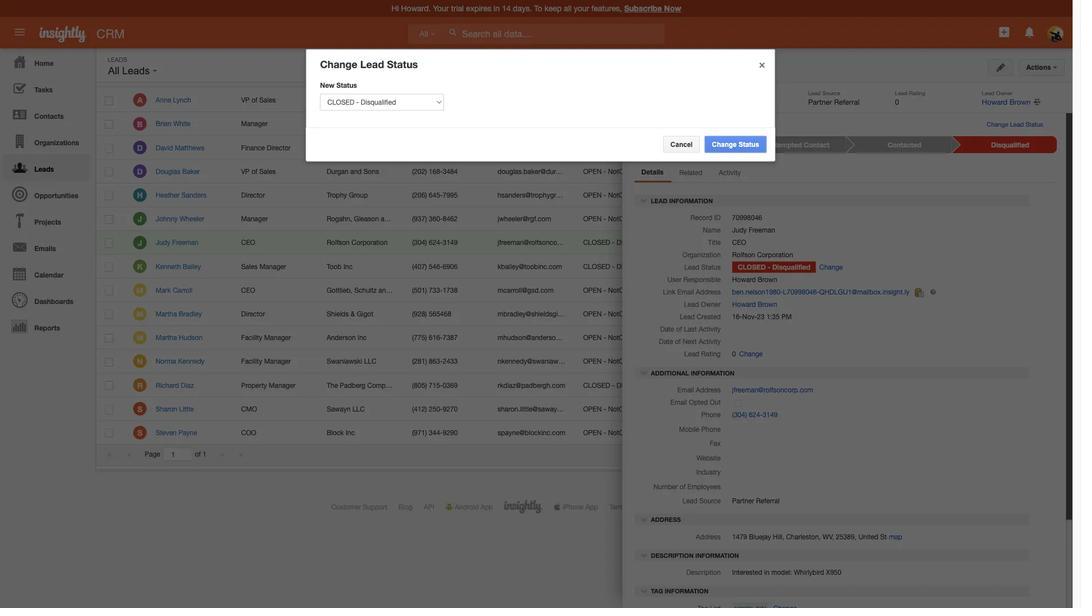 Task type: locate. For each thing, give the bounding box(es) containing it.
1 vertical spatial new
[[320, 81, 335, 89]]

sanders
[[181, 191, 206, 199]]

mobile
[[679, 425, 699, 433]]

7 follow image from the top
[[853, 357, 863, 367]]

7 notcontacted from the top
[[608, 357, 651, 365]]

1:35 up responsible
[[703, 262, 716, 270]]

1 j from the top
[[138, 214, 142, 224]]

lead rating 0
[[895, 90, 925, 106]]

ceo cell
[[232, 231, 318, 255], [232, 278, 318, 302]]

howard brown inside k row
[[767, 262, 812, 270]]

b link
[[133, 117, 147, 131]]

support
[[363, 503, 387, 511]]

1 vertical spatial vp of sales
[[241, 167, 276, 175]]

address down privacy
[[649, 516, 681, 523]]

1 vertical spatial llc
[[364, 357, 376, 365]]

information down lead rating
[[691, 369, 735, 377]]

email left opted
[[671, 398, 687, 406]]

4 open - notcontacted cell from the top
[[575, 278, 660, 302]]

howard inside a row
[[767, 96, 791, 104]]

3 m from the top
[[136, 333, 143, 342]]

16-nov-23 1:35 pm cell for rkdiaz@padbergh.com
[[660, 374, 759, 397]]

nov- up tags
[[928, 178, 942, 186]]

date left next
[[659, 338, 673, 346]]

activity down change  status button
[[719, 168, 741, 176]]

1 s row from the top
[[96, 397, 900, 421]]

1 vertical spatial m link
[[133, 307, 147, 321]]

2 closed - disqualified cell from the top
[[575, 231, 660, 255]]

1 horizontal spatial owner
[[784, 73, 806, 80]]

2 phone from the top
[[701, 425, 721, 433]]

follow image inside b row
[[853, 119, 863, 130]]

k
[[137, 262, 143, 271]]

pm for bwhite@boganinc.com
[[718, 120, 728, 128]]

j row
[[96, 207, 900, 231], [96, 231, 900, 255]]

1 horizontal spatial rolfson corporation
[[732, 251, 793, 259]]

status up responsible
[[701, 263, 721, 271]]

martha for martha bradley
[[156, 310, 177, 318]]

martha hudson
[[156, 334, 202, 341]]

0 horizontal spatial new
[[320, 81, 335, 89]]

open - notcontacted cell for mbradley@shieldsgigot.com
[[575, 302, 660, 326]]

email opted out
[[671, 398, 721, 406]]

j link
[[133, 212, 147, 226], [133, 236, 147, 249]]

pm down 'link email address'
[[718, 310, 728, 318]]

owner
[[784, 73, 806, 80], [996, 90, 1013, 96], [701, 300, 721, 308]]

freeman inside row group
[[172, 239, 199, 246]]

and for gleason
[[381, 215, 392, 223]]

howard brown inside h row
[[767, 191, 812, 199]]

1:35 for bwhite@boganinc.com
[[703, 120, 716, 128]]

source for lead source
[[699, 497, 721, 505]]

inc inside cell
[[358, 334, 367, 341]]

lead
[[360, 58, 384, 70], [1010, 61, 1025, 68], [767, 73, 782, 80], [808, 90, 821, 96], [895, 90, 908, 96], [982, 90, 994, 96], [1010, 121, 1024, 128], [635, 121, 651, 128], [908, 192, 924, 199], [651, 197, 668, 204], [684, 263, 699, 271], [684, 300, 699, 308], [680, 313, 695, 321], [684, 350, 699, 358], [682, 497, 697, 505]]

judy freeman up kenneth bailey
[[156, 239, 199, 246]]

0 vertical spatial j link
[[133, 212, 147, 226]]

sharon.little@sawayn.com
[[498, 405, 576, 413]]

new up howe- on the top of the page
[[320, 81, 335, 89]]

d up h link
[[137, 167, 143, 176]]

1 vp from the top
[[241, 96, 250, 104]]

kbailey@toobinc.com cell
[[489, 255, 575, 278]]

1 horizontal spatial referral
[[834, 97, 860, 106]]

email for opted
[[671, 398, 687, 406]]

heather
[[156, 191, 180, 199]]

863-
[[429, 357, 443, 365]]

director cell down sales manager cell
[[232, 302, 318, 326]]

kenneth
[[156, 262, 181, 270]]

0 vertical spatial description
[[651, 552, 694, 559]]

1 horizontal spatial change link
[[816, 262, 843, 273]]

1 vertical spatial jfreeman@rolfsoncorp.com
[[732, 386, 813, 394]]

description up tag information
[[651, 552, 694, 559]]

m link up n link
[[133, 331, 147, 344]]

nov- down email opted out
[[679, 429, 694, 437]]

activity down the created
[[699, 325, 721, 333]]

jfreeman@rolfsoncorp.com for jfreeman@rolfsoncorp.com
[[732, 386, 813, 394]]

inc for k
[[343, 262, 353, 270]]

manager inside m row
[[264, 334, 291, 341]]

1 vertical spatial (304) 624-3149
[[732, 411, 778, 419]]

(304) inside cell
[[412, 239, 427, 246]]

0 vertical spatial m link
[[133, 283, 147, 297]]

pm for hsanders@trophygroup.com
[[718, 191, 728, 199]]

1 vertical spatial director cell
[[232, 302, 318, 326]]

16-nov-23 1:35 pm inside n row
[[669, 357, 728, 365]]

kbailey@toobinc.com
[[498, 262, 562, 270]]

inc inside cell
[[343, 262, 353, 270]]

624- inside cell
[[429, 239, 443, 246]]

None checkbox
[[105, 72, 113, 81], [105, 120, 113, 129], [105, 168, 113, 177], [105, 381, 113, 390], [105, 429, 113, 438], [105, 72, 113, 81], [105, 120, 113, 129], [105, 168, 113, 177], [105, 381, 113, 390], [105, 429, 113, 438]]

(971) 344-9290 cell
[[403, 421, 489, 445]]

change lead status up howe-blanda llc cell
[[320, 58, 418, 70]]

pm for mcarroll@gsd.com
[[718, 286, 728, 294]]

2 m link from the top
[[133, 307, 147, 321]]

pm inside k row
[[718, 262, 728, 270]]

0 vertical spatial facility
[[241, 334, 262, 341]]

(971) 344-9290
[[412, 429, 458, 437]]

0 up the 'contacted' link
[[895, 97, 899, 106]]

judy down johnny
[[156, 239, 170, 246]]

notcontacted inside h row
[[608, 191, 651, 199]]

follow image for kbailey@toobinc.com
[[853, 262, 863, 272]]

1 column header from the left
[[489, 66, 574, 87]]

2 open from the top
[[583, 191, 602, 199]]

pm right record
[[718, 215, 728, 223]]

1 phone from the top
[[701, 411, 721, 419]]

brown for white
[[793, 120, 812, 128]]

howard brown inside cell
[[767, 357, 812, 365]]

0 vertical spatial partner
[[808, 97, 832, 106]]

0 horizontal spatial rating
[[701, 350, 721, 358]]

nov- right status:
[[679, 120, 694, 128]]

23 for mbradley@shieldsgigot.com
[[694, 310, 701, 318]]

1 vertical spatial name
[[703, 226, 721, 234]]

closed inside b row
[[583, 120, 610, 128]]

judy down 70998046
[[732, 226, 747, 234]]

vp of sales
[[241, 96, 276, 104], [241, 167, 276, 175]]

nov- inside k row
[[679, 262, 694, 270]]

vp down finance
[[241, 167, 250, 175]]

nov- down ben.nelson1980-
[[742, 313, 757, 321]]

2 notcontacted from the top
[[608, 191, 651, 199]]

leads all leads
[[108, 56, 153, 77]]

1 vertical spatial martha
[[156, 334, 177, 341]]

nov- inside b row
[[679, 120, 694, 128]]

0 horizontal spatial organization
[[326, 73, 367, 80]]

navigation
[[0, 48, 90, 340]]

0 vertical spatial 3149
[[443, 239, 458, 246]]

open - notcontacted for jwheeler@rgf.com
[[583, 215, 651, 223]]

nkennedy@swaniawskillc.com cell
[[489, 350, 589, 374]]

0 vertical spatial judy
[[732, 226, 747, 234]]

(971)
[[412, 429, 427, 437]]

16- inside h row
[[669, 191, 679, 199]]

2 m row from the top
[[96, 302, 900, 326]]

1 martha from the top
[[156, 310, 177, 318]]

1 m link from the top
[[133, 283, 147, 297]]

(937) 360-8462 cell
[[403, 207, 489, 231]]

1 vertical spatial rolfson corporation
[[732, 251, 793, 259]]

16-nov-23 1:35 pm inside b row
[[669, 120, 728, 128]]

row
[[96, 66, 900, 87]]

rating inside lead rating 0
[[909, 90, 925, 96]]

1 facility manager cell from the top
[[232, 326, 318, 350]]

closed - disqualified inside k row
[[583, 262, 652, 270]]

howard brown inside s row
[[767, 405, 812, 413]]

row group
[[96, 88, 900, 445]]

disqualified inside k row
[[617, 262, 652, 270]]

16-nov-23 1:35 pm for mhudson@andersoninc.com
[[669, 334, 728, 341]]

0 vertical spatial corporation
[[352, 239, 388, 246]]

1 ceo cell from the top
[[232, 231, 318, 255]]

and left the sons
[[350, 167, 362, 175]]

cell
[[489, 88, 575, 112], [575, 88, 660, 112], [660, 88, 759, 112], [872, 112, 900, 136], [318, 136, 403, 160], [403, 136, 489, 160], [489, 136, 575, 160], [575, 136, 660, 160], [872, 160, 900, 183], [759, 207, 844, 231], [872, 207, 900, 231], [96, 231, 124, 255], [759, 231, 844, 255], [872, 231, 900, 255], [872, 255, 900, 278], [872, 302, 900, 326], [759, 326, 844, 350], [872, 326, 900, 350], [872, 397, 900, 421], [759, 421, 844, 445], [872, 421, 900, 445]]

16-nov-23 1:35 pm down the related link
[[669, 191, 728, 199]]

Search this list... text field
[[695, 56, 822, 73]]

howard inside k row
[[767, 262, 791, 270]]

0
[[895, 97, 899, 106], [732, 350, 736, 358]]

16- inside n row
[[669, 357, 679, 365]]

status for new status
[[336, 81, 357, 89]]

actions button
[[1019, 59, 1065, 76]]

swaniawski llc cell
[[318, 350, 403, 374]]

nov- for nkennedy@swaniawskillc.com
[[679, 357, 694, 365]]

source up contact
[[822, 90, 840, 96]]

follow image
[[853, 95, 863, 106], [853, 119, 863, 130], [853, 166, 863, 177], [853, 190, 863, 201], [853, 285, 863, 296], [853, 333, 863, 344], [853, 357, 863, 367], [853, 404, 863, 415], [853, 428, 863, 439]]

of down finance
[[252, 167, 257, 175]]

3149 down jfreeman@rolfsoncorp.com link
[[763, 411, 778, 419]]

s link for steven payne
[[133, 426, 147, 439]]

2 vertical spatial inc
[[346, 429, 355, 437]]

rolfson corporation up ben.nelson1980-
[[732, 251, 793, 259]]

brown inside k row
[[793, 262, 812, 270]]

23 down 'last' on the bottom
[[694, 334, 701, 341]]

anderson inc cell
[[318, 326, 403, 350]]

1 notcontacted from the top
[[608, 167, 651, 175]]

16-nov-23 1:35 pm cell
[[660, 112, 759, 136], [660, 136, 759, 160], [660, 160, 759, 183], [660, 183, 759, 207], [660, 207, 759, 231], [660, 231, 759, 255], [660, 255, 759, 278], [660, 278, 759, 302], [660, 302, 759, 326], [660, 326, 759, 350], [660, 350, 759, 374], [660, 374, 759, 397], [660, 397, 759, 421], [660, 421, 759, 445]]

16-nov-23 1:35 pm for spayne@blockinc.com
[[669, 429, 728, 437]]

0 horizontal spatial 0
[[732, 350, 736, 358]]

(281) 863-2433 cell
[[403, 350, 489, 374]]

rkdiaz@padbergh.com cell
[[489, 374, 575, 397]]

0 vertical spatial change link
[[816, 262, 843, 273]]

0 horizontal spatial 3149
[[443, 239, 458, 246]]

d link up h link
[[133, 165, 147, 178]]

jfreeman@rolfsoncorp.com closed - disqualified
[[498, 239, 652, 246]]

1:35 up out
[[703, 381, 716, 389]]

facility manager cell
[[232, 326, 318, 350], [232, 350, 318, 374]]

23 down ben.nelson1980-
[[757, 313, 765, 321]]

16-nov-23 1:35 pm inside h row
[[669, 191, 728, 199]]

jfreeman@rolfsoncorp.com inside row group
[[498, 239, 579, 246]]

(775)
[[412, 334, 427, 341]]

1 vertical spatial 3149
[[763, 411, 778, 419]]

sales inside cell
[[241, 262, 258, 270]]

(304) 624-3149 for (304) 624-3149 link at bottom
[[732, 411, 778, 419]]

k row
[[96, 255, 900, 278]]

block inc cell
[[318, 421, 403, 445]]

source down employees
[[699, 497, 721, 505]]

mcarroll@gsd.com cell
[[489, 278, 575, 302]]

23 inside n row
[[694, 357, 701, 365]]

nov- inside h row
[[679, 191, 694, 199]]

3 m link from the top
[[133, 331, 147, 344]]

0 vertical spatial jfreeman@rolfsoncorp.com
[[498, 239, 579, 246]]

3 column header from the left
[[660, 66, 758, 87]]

1 closed - disqualified cell from the top
[[575, 112, 660, 136]]

1 vertical spatial d
[[137, 167, 143, 176]]

1 vertical spatial judy freeman
[[156, 239, 199, 246]]

1:35 up record id on the top of page
[[703, 191, 716, 199]]

all leads button
[[105, 63, 160, 79]]

vp of sales up finance
[[241, 96, 276, 104]]

(304) up (407)
[[412, 239, 427, 246]]

1 s link from the top
[[133, 402, 147, 416]]

1:35 for jfreeman@rolfsoncorp.com
[[703, 239, 716, 246]]

mbradley@shieldsgigot.com
[[498, 310, 583, 318]]

howard inside s row
[[767, 405, 791, 413]]

2 vertical spatial and
[[379, 286, 390, 294]]

5 follow image from the top
[[853, 285, 863, 296]]

manager
[[241, 120, 268, 128], [241, 215, 268, 223], [260, 262, 286, 270], [264, 334, 291, 341], [264, 357, 291, 365], [269, 381, 295, 389]]

(304) down jfreeman@rolfsoncorp.com link
[[732, 411, 747, 419]]

1 horizontal spatial change lead status
[[987, 121, 1043, 128]]

0 horizontal spatial corporation
[[352, 239, 388, 246]]

0 vertical spatial inc
[[343, 262, 353, 270]]

3 open - notcontacted cell from the top
[[575, 207, 660, 231]]

coo
[[241, 429, 256, 437]]

9 follow image from the top
[[853, 428, 863, 439]]

notcontacted inside n row
[[608, 357, 651, 365]]

1:35
[[703, 120, 716, 128], [703, 144, 716, 151], [703, 167, 716, 175], [703, 191, 716, 199], [703, 215, 716, 223], [703, 239, 716, 246], [703, 262, 716, 270], [703, 286, 716, 294], [703, 310, 716, 318], [767, 313, 780, 321], [703, 334, 716, 341], [703, 357, 716, 365], [703, 381, 716, 389], [703, 405, 716, 413], [703, 429, 716, 437]]

vp up finance
[[241, 96, 250, 104]]

pm inside r row
[[718, 381, 728, 389]]

16-nov-23 1:35 pm cell for hsanders@trophygroup.com
[[660, 183, 759, 207]]

(805) 715-0369 cell
[[403, 374, 489, 397]]

16-nov-23 1:35 pm for mbradley@shieldsgigot.com
[[669, 310, 728, 318]]

5 open - notcontacted cell from the top
[[575, 302, 660, 326]]

1:35 for jwheeler@rgf.com
[[703, 215, 716, 223]]

lead left the actions
[[1010, 61, 1025, 68]]

pm for nkennedy@swaniawskillc.com
[[718, 357, 728, 365]]

s row
[[96, 397, 900, 421], [96, 421, 900, 445]]

12 16-nov-23 1:35 pm cell from the top
[[660, 374, 759, 397]]

united
[[859, 533, 878, 541]]

m link left martha bradley
[[133, 307, 147, 321]]

2 vertical spatial m
[[136, 333, 143, 342]]

nov- left title
[[679, 239, 694, 246]]

10 16-nov-23 1:35 pm cell from the top
[[660, 326, 759, 350]]

16-nov-23 1:35 pm up 'last' on the bottom
[[669, 310, 728, 318]]

23 left out
[[694, 405, 701, 413]]

attempted contact link
[[741, 136, 846, 153]]

2 app from the left
[[586, 503, 598, 511]]

(206) 645-7995 cell
[[403, 183, 489, 207]]

open - notcontacted cell for douglas.baker@durganandsons.com
[[575, 160, 660, 183]]

howard brown link for (202) 168-3484
[[767, 167, 812, 175]]

1 open - notcontacted cell from the top
[[575, 160, 660, 183]]

director cell
[[232, 183, 318, 207], [232, 302, 318, 326]]

information right tag on the right of the page
[[665, 588, 709, 595]]

1 vertical spatial facility manager
[[241, 357, 291, 365]]

2 director cell from the top
[[232, 302, 318, 326]]

None checkbox
[[105, 96, 113, 105], [105, 144, 113, 153], [105, 191, 113, 200], [105, 215, 113, 224], [105, 239, 113, 248], [105, 263, 113, 272], [105, 286, 113, 295], [105, 310, 113, 319], [105, 334, 113, 343], [105, 358, 113, 367], [105, 405, 113, 414], [105, 96, 113, 105], [105, 144, 113, 153], [105, 191, 113, 200], [105, 215, 113, 224], [105, 239, 113, 248], [105, 263, 113, 272], [105, 286, 113, 295], [105, 310, 113, 319], [105, 334, 113, 343], [105, 358, 113, 367], [105, 405, 113, 414]]

whirlybird
[[794, 569, 824, 576]]

3 closed - disqualified cell from the top
[[575, 255, 660, 278]]

organization up new status on the left
[[326, 73, 367, 80]]

(412) 250-9270 cell
[[403, 397, 489, 421]]

nov- for spayne@blockinc.com
[[679, 429, 694, 437]]

llc inside cell
[[352, 405, 365, 413]]

d row
[[96, 136, 900, 160], [96, 160, 900, 183]]

s left steven
[[137, 428, 142, 437]]

pm up out
[[718, 381, 728, 389]]

spayne@blockinc.com cell
[[489, 421, 575, 445]]

0 vertical spatial facility manager
[[241, 334, 291, 341]]

sharon.little@sawayn.com cell
[[489, 397, 576, 421]]

j down 'h'
[[138, 214, 142, 224]]

closed for k
[[583, 262, 610, 270]]

column header
[[489, 66, 574, 87], [574, 66, 660, 87], [660, 66, 758, 87]]

1 horizontal spatial 3149
[[763, 411, 778, 419]]

0 vertical spatial llc
[[370, 96, 382, 104]]

leads inside navigation
[[34, 165, 54, 173]]

2 follow image from the top
[[853, 119, 863, 130]]

1 vertical spatial all
[[108, 65, 119, 77]]

reports
[[34, 324, 60, 332]]

1 horizontal spatial 624-
[[749, 411, 763, 419]]

1 vertical spatial import
[[952, 178, 972, 186]]

pm inside h row
[[718, 191, 728, 199]]

2 vertical spatial m link
[[133, 331, 147, 344]]

mhudson@andersoninc.com cell
[[489, 326, 584, 350]]

m link
[[133, 283, 147, 297], [133, 307, 147, 321], [133, 331, 147, 344]]

corporation down "rogahn, gleason and farrell" cell
[[352, 239, 388, 246]]

16-nov-23 1:35 pm cell for jwheeler@rgf.com
[[660, 207, 759, 231]]

lead inside the lead owner howard brown
[[982, 90, 994, 96]]

open
[[583, 167, 602, 175], [583, 191, 602, 199], [583, 215, 602, 223], [583, 286, 602, 294], [583, 310, 602, 318], [583, 334, 602, 341], [583, 357, 602, 365], [583, 405, 602, 413], [583, 429, 602, 437]]

pm down id at top right
[[718, 239, 728, 246]]

vp of sales cell
[[232, 88, 318, 112], [232, 160, 318, 183]]

and inside d row
[[350, 167, 362, 175]]

m link for martha hudson
[[133, 331, 147, 344]]

1 vp of sales cell from the top
[[232, 88, 318, 112]]

3 open from the top
[[583, 215, 602, 223]]

0 vertical spatial import
[[917, 132, 937, 140]]

director inside the finance director cell
[[267, 144, 291, 151]]

16-nov-23 1:35 pm inside r row
[[669, 381, 728, 389]]

0 vertical spatial m
[[136, 286, 143, 295]]

organization inside row
[[326, 73, 367, 80]]

(251)
[[412, 120, 427, 128]]

now
[[664, 4, 681, 13]]

16-nov-23 1:35 pm down "lead information"
[[669, 215, 728, 223]]

pm for douglas.baker@durganandsons.com
[[718, 167, 728, 175]]

lead owner up lead created
[[684, 300, 721, 308]]

row containing full name
[[96, 66, 900, 87]]

n row
[[96, 350, 900, 374]]

vp for d
[[241, 167, 250, 175]]

howard inside b row
[[767, 120, 791, 128]]

1:35 inside n row
[[703, 357, 716, 365]]

0 horizontal spatial source
[[699, 497, 721, 505]]

of 1
[[195, 450, 206, 458]]

vp inside a row
[[241, 96, 250, 104]]

6 open from the top
[[583, 334, 602, 341]]

0 horizontal spatial name
[[169, 73, 188, 80]]

(775) 616-7387 cell
[[403, 326, 489, 350]]

2 contacted from the left
[[888, 141, 921, 149]]

m left martha bradley
[[136, 309, 143, 319]]

open - notcontacted inside d row
[[583, 167, 651, 175]]

inc right anderson in the bottom of the page
[[358, 334, 367, 341]]

3 m row from the top
[[96, 326, 900, 350]]

llc up the padberg company
[[364, 357, 376, 365]]

rating for lead rating
[[701, 350, 721, 358]]

0 vertical spatial d
[[137, 143, 143, 152]]

9 open - notcontacted cell from the top
[[575, 421, 660, 445]]

vp
[[241, 96, 250, 104], [241, 167, 250, 175]]

import up export
[[917, 132, 937, 140]]

m row
[[96, 278, 900, 302], [96, 302, 900, 326], [96, 326, 900, 350]]

manager inside r row
[[269, 381, 295, 389]]

16- inside b row
[[669, 120, 679, 128]]

nov- down "lead information"
[[679, 215, 694, 223]]

follow image inside r row
[[853, 380, 863, 391]]

manager for r
[[269, 381, 295, 389]]

5 16-nov-23 1:35 pm cell from the top
[[660, 207, 759, 231]]

howard for david matthews
[[767, 144, 791, 151]]

facility manager for n
[[241, 357, 291, 365]]

2 vp from the top
[[241, 167, 250, 175]]

h link
[[133, 188, 147, 202]]

of inside a row
[[252, 96, 257, 104]]

16-nov-23 1:35 pm for jwheeler@rgf.com
[[669, 215, 728, 223]]

1 horizontal spatial (304) 624-3149
[[732, 411, 778, 419]]

j link for judy freeman
[[133, 236, 147, 249]]

lead source partner referral
[[808, 90, 860, 106]]

16- inside k row
[[669, 262, 679, 270]]

bwhite@boganinc.com cell
[[489, 112, 575, 136]]

disqualified link
[[952, 136, 1057, 153]]

of inside d row
[[252, 167, 257, 175]]

tasks
[[34, 86, 53, 93]]

1 director cell from the top
[[232, 183, 318, 207]]

1 d row from the top
[[96, 136, 900, 160]]

(206)
[[412, 191, 427, 199]]

s link
[[133, 402, 147, 416], [133, 426, 147, 439]]

1:35 right related
[[703, 167, 716, 175]]

6 16-nov-23 1:35 pm cell from the top
[[660, 231, 759, 255]]

4 follow image from the top
[[853, 190, 863, 201]]

data processing addendum
[[724, 503, 809, 511]]

2 open - notcontacted from the top
[[583, 215, 651, 223]]

rkdiaz@padbergh.com
[[498, 381, 565, 389]]

row group containing a
[[96, 88, 900, 445]]

2 s from the top
[[137, 428, 142, 437]]

howard inside r row
[[767, 381, 791, 389]]

1 horizontal spatial 0
[[895, 97, 899, 106]]

6 open - notcontacted cell from the top
[[575, 326, 660, 350]]

nov- down the related link
[[679, 191, 694, 199]]

m link for martha bradley
[[133, 307, 147, 321]]

16-nov-23 1:35 pm cell for kbailey@toobinc.com
[[660, 255, 759, 278]]

1 horizontal spatial new
[[994, 61, 1008, 68]]

howard brown link for (805) 715-0369
[[767, 381, 812, 389]]

sales
[[259, 96, 276, 104], [259, 167, 276, 175], [241, 262, 258, 270]]

manager inside n row
[[264, 357, 291, 365]]

3 open - notcontacted from the top
[[583, 286, 651, 294]]

sales for a
[[259, 96, 276, 104]]

contacted down import leads link
[[888, 141, 921, 149]]

closed - disqualified cell for j
[[575, 231, 660, 255]]

steven payne link
[[156, 429, 203, 437]]

2 s link from the top
[[133, 426, 147, 439]]

howard inside the lead owner howard brown
[[982, 97, 1008, 106]]

ceo cell for j
[[232, 231, 318, 255]]

7 16-nov-23 1:35 pm cell from the top
[[660, 255, 759, 278]]

nov- for jfreeman@rolfsoncorp.com
[[679, 239, 694, 246]]

lead created
[[680, 313, 721, 321]]

sawayn
[[327, 405, 351, 413]]

0 vertical spatial and
[[350, 167, 362, 175]]

0 vertical spatial lead owner
[[767, 73, 806, 80]]

pm down change  status button
[[718, 167, 728, 175]]

0 horizontal spatial freeman
[[172, 239, 199, 246]]

follow image inside d row
[[853, 166, 863, 177]]

16- for douglas.baker@durganandsons.com
[[669, 167, 679, 175]]

m
[[136, 286, 143, 295], [136, 309, 143, 319], [136, 333, 143, 342]]

jfreeman@rolfsoncorp.com for jfreeman@rolfsoncorp.com closed - disqualified
[[498, 239, 579, 246]]

1 horizontal spatial lead owner
[[767, 73, 806, 80]]

1 m row from the top
[[96, 278, 900, 302]]

1 vertical spatial email
[[677, 386, 694, 394]]

16- inside r row
[[669, 381, 679, 389]]

jwheeler@rgf.com
[[498, 215, 551, 223]]

howard brown for (202) 168-3484
[[767, 167, 812, 175]]

2 j from the top
[[138, 238, 142, 247]]

8 16-nov-23 1:35 pm cell from the top
[[660, 278, 759, 302]]

0 vertical spatial ceo cell
[[232, 231, 318, 255]]

information up record
[[669, 197, 713, 204]]

d for david matthews
[[137, 143, 143, 152]]

16-nov-23 1:35 pm for hsanders@trophygroup.com
[[669, 191, 728, 199]]

name up title
[[703, 226, 721, 234]]

(304) 624-3149 for the (304) 624-3149 cell
[[412, 239, 458, 246]]

2 vertical spatial activity
[[699, 338, 721, 346]]

4 closed - disqualified cell from the top
[[575, 374, 660, 397]]

1 vertical spatial lead owner
[[684, 300, 721, 308]]

howard brown inside r row
[[767, 381, 812, 389]]

record id
[[690, 214, 721, 222]]

1 horizontal spatial source
[[822, 90, 840, 96]]

1 d from the top
[[137, 143, 143, 152]]

0 horizontal spatial 624-
[[429, 239, 443, 246]]

1:35 inside k row
[[703, 262, 716, 270]]

1:35 inside h row
[[703, 191, 716, 199]]

2 vertical spatial sales
[[241, 262, 258, 270]]

2 facility manager cell from the top
[[232, 350, 318, 374]]

1 horizontal spatial contacted
[[888, 141, 921, 149]]

rogahn, gleason and farrell cell
[[318, 207, 413, 231]]

1 vertical spatial facility
[[241, 357, 262, 365]]

1 vertical spatial s
[[137, 428, 142, 437]]

1 vertical spatial j
[[138, 238, 142, 247]]

inc right block
[[346, 429, 355, 437]]

martha for martha hudson
[[156, 334, 177, 341]]

16-nov-23 1:35 pm down ben.nelson1980-
[[732, 313, 792, 321]]

1 horizontal spatial corporation
[[757, 251, 793, 259]]

0 vertical spatial organization
[[326, 73, 367, 80]]

lead status: disqualified
[[635, 121, 716, 128]]

iphone app link
[[553, 503, 598, 511]]

open - notcontacted cell
[[575, 160, 660, 183], [575, 183, 660, 207], [575, 207, 660, 231], [575, 278, 660, 302], [575, 302, 660, 326], [575, 326, 660, 350], [575, 350, 660, 374], [575, 397, 660, 421], [575, 421, 660, 445]]

change link for closed - disqualified
[[816, 262, 843, 273]]

1 open - notcontacted from the top
[[583, 167, 651, 175]]

pm down activity link
[[718, 191, 728, 199]]

1 manager cell from the top
[[232, 112, 318, 136]]

16-nov-23 1:35 pm cell for sharon.little@sawayn.com
[[660, 397, 759, 421]]

contact
[[804, 141, 830, 149]]

2 vp of sales cell from the top
[[232, 160, 318, 183]]

follow image inside n row
[[853, 357, 863, 367]]

closed - disqualified up ben.nelson1980-
[[738, 263, 810, 271]]

2 facility manager from the top
[[241, 357, 291, 365]]

director down finance
[[241, 191, 265, 199]]

(928) 565468 cell
[[403, 302, 489, 326]]

howard brown for (928) 565468
[[767, 310, 812, 318]]

nov- inside r row
[[679, 381, 694, 389]]

lead left smartmerge
[[895, 90, 908, 96]]

23 inside r row
[[694, 381, 701, 389]]

1 vertical spatial and
[[381, 215, 392, 223]]

change up activity link
[[712, 140, 737, 148]]

block
[[327, 429, 344, 437]]

leads down import leads
[[939, 148, 958, 155]]

d
[[137, 143, 143, 152], [137, 167, 143, 176]]

s row up spayne@blockinc.com
[[96, 397, 900, 421]]

4 open from the top
[[583, 286, 602, 294]]

7 open from the top
[[583, 357, 602, 365]]

rating up the additional information
[[701, 350, 721, 358]]

vp for a
[[241, 96, 250, 104]]

715-
[[429, 381, 443, 389]]

0 vertical spatial martha
[[156, 310, 177, 318]]

closed - disqualified for r
[[583, 381, 652, 389]]

23 for nkennedy@swaniawskillc.com
[[694, 357, 701, 365]]

follow image
[[741, 64, 752, 75], [853, 143, 863, 153], [853, 214, 863, 225], [853, 238, 863, 248], [853, 262, 863, 272], [853, 309, 863, 320], [853, 380, 863, 391]]

(304) 624-3149 inside the (304) 624-3149 cell
[[412, 239, 458, 246]]

closed inside k row
[[583, 262, 610, 270]]

s
[[137, 404, 142, 414], [137, 428, 142, 437]]

nov- for sharon.little@sawayn.com
[[679, 405, 694, 413]]

brown inside b row
[[793, 120, 812, 128]]

closed - disqualified inside r row
[[583, 381, 652, 389]]

sons
[[364, 167, 379, 175]]

howard brown link inside a row
[[767, 96, 812, 104]]

Search all data.... text field
[[442, 24, 664, 44]]

martha up norma
[[156, 334, 177, 341]]

howard for brian white
[[767, 120, 791, 128]]

manager cell
[[232, 112, 318, 136], [232, 207, 318, 231]]

0 horizontal spatial import
[[917, 132, 937, 140]]

0 horizontal spatial jfreeman@rolfsoncorp.com
[[498, 239, 579, 246]]

rolfson
[[327, 239, 350, 246], [732, 251, 755, 259]]

2 m from the top
[[136, 309, 143, 319]]

projects
[[34, 218, 61, 226]]

app
[[481, 503, 493, 511], [586, 503, 598, 511]]

all
[[420, 30, 428, 38], [108, 65, 119, 77]]

1 follow image from the top
[[853, 95, 863, 106]]

3149 for the (304) 624-3149 cell
[[443, 239, 458, 246]]

lead owner
[[767, 73, 806, 80], [684, 300, 721, 308]]

1 vertical spatial vp
[[241, 167, 250, 175]]

closed - disqualified left status:
[[583, 120, 652, 128]]

j
[[138, 214, 142, 224], [138, 238, 142, 247]]

douglas
[[156, 167, 180, 175]]

2 s row from the top
[[96, 421, 900, 445]]

brown inside the lead owner howard brown
[[1010, 97, 1031, 106]]

steven payne
[[156, 429, 197, 437]]

9 16-nov-23 1:35 pm cell from the top
[[660, 302, 759, 326]]

rolfson down rogahn,
[[327, 239, 350, 246]]

howard brown link for (206) 645-7995
[[767, 191, 812, 199]]

1 vertical spatial ceo cell
[[232, 278, 318, 302]]

2 j link from the top
[[133, 236, 147, 249]]

durgan and sons
[[327, 167, 379, 175]]

ceo cell up sales manager at left top
[[232, 231, 318, 255]]

0 horizontal spatial contacted
[[679, 141, 712, 149]]

0 horizontal spatial app
[[481, 503, 493, 511]]

6 notcontacted from the top
[[608, 334, 651, 341]]

0 vertical spatial s
[[137, 404, 142, 414]]

1 s from the top
[[137, 404, 142, 414]]

llc right sawayn
[[352, 405, 365, 413]]

brown inside a row
[[793, 96, 812, 104]]

closed - disqualified cell
[[575, 112, 660, 136], [575, 231, 660, 255], [575, 255, 660, 278], [575, 374, 660, 397]]

charleston,
[[786, 533, 821, 541]]

1 16-nov-23 1:35 pm cell from the top
[[660, 112, 759, 136]]

2 martha from the top
[[156, 334, 177, 341]]

b row
[[96, 112, 900, 136]]

2 d row from the top
[[96, 160, 900, 183]]

the padberg company
[[327, 381, 397, 389]]

1 vertical spatial m
[[136, 309, 143, 319]]

16-nov-23 1:35 pm down 'last' on the bottom
[[669, 334, 728, 341]]

3149 down 8462
[[443, 239, 458, 246]]

lead rating
[[684, 350, 721, 358]]

2 vp of sales from the top
[[241, 167, 276, 175]]

open - notcontacted cell for hsanders@trophygroup.com
[[575, 183, 660, 207]]

owner down new lead link at the right of the page
[[996, 90, 1013, 96]]

export
[[917, 148, 937, 155]]

data processing addendum link
[[724, 503, 809, 511]]

1 contacted from the left
[[679, 141, 712, 149]]

1 horizontal spatial import
[[952, 178, 972, 186]]

sawayn llc cell
[[318, 397, 403, 421]]

jfreeman@rolfsoncorp.com
[[498, 239, 579, 246], [732, 386, 813, 394]]

facility manager
[[241, 334, 291, 341], [241, 357, 291, 365]]

blanda
[[347, 96, 368, 104]]

navigation containing home
[[0, 48, 90, 340]]

cancel button
[[663, 136, 700, 153]]

1 facility manager from the top
[[241, 334, 291, 341]]

vp of sales cell down finance director
[[232, 160, 318, 183]]

1 vertical spatial source
[[699, 497, 721, 505]]

1 j link from the top
[[133, 212, 147, 226]]

0 vertical spatial phone
[[701, 411, 721, 419]]

owner right × button
[[784, 73, 806, 80]]

sales inside d row
[[259, 167, 276, 175]]

0 vertical spatial 624-
[[429, 239, 443, 246]]

1 vertical spatial date
[[659, 338, 673, 346]]

nov- down not contacted link
[[679, 167, 694, 175]]

rolfson down 70998046
[[732, 251, 755, 259]]

nov- inside n row
[[679, 357, 694, 365]]

1 horizontal spatial organization
[[683, 251, 721, 259]]

1 d link from the top
[[133, 141, 147, 154]]

brown inside r row
[[793, 381, 812, 389]]

calendar link
[[3, 260, 90, 287]]

16-nov-23 1:35 pm cell for mbradley@shieldsgigot.com
[[660, 302, 759, 326]]

m left mark on the top
[[136, 286, 143, 295]]

director cell down the finance director cell in the left of the page
[[232, 183, 318, 207]]

s row down sharon.little@sawayn.com
[[96, 421, 900, 445]]

service
[[637, 503, 659, 511]]

howard inside h row
[[767, 191, 791, 199]]

a row
[[96, 88, 900, 112]]

ceo for j
[[241, 239, 255, 246]]

1 horizontal spatial all
[[420, 30, 428, 38]]

nov- down the additional information
[[679, 381, 694, 389]]

open - notcontacted for sharon.little@sawayn.com
[[583, 405, 651, 413]]

change lead status up disqualified link in the top of the page
[[987, 121, 1043, 128]]

14 16-nov-23 1:35 pm cell from the top
[[660, 421, 759, 445]]

follow image for sharon.little@sawayn.com
[[853, 404, 863, 415]]

emails
[[34, 244, 56, 252]]

8 open - notcontacted cell from the top
[[575, 397, 660, 421]]

lynch
[[173, 96, 191, 104]]

pm inside b row
[[718, 120, 728, 128]]

nov- right not
[[679, 144, 694, 151]]

2 column header from the left
[[574, 66, 660, 87]]

description for description
[[686, 569, 721, 576]]

vp of sales inside a row
[[241, 96, 276, 104]]

6 follow image from the top
[[853, 333, 863, 344]]

status inside change  status button
[[739, 140, 759, 148]]

notcontacted
[[608, 167, 651, 175], [608, 191, 651, 199], [608, 215, 651, 223], [608, 286, 651, 294], [608, 310, 651, 318], [608, 334, 651, 341], [608, 357, 651, 365], [608, 405, 651, 413], [608, 429, 651, 437]]

13 16-nov-23 1:35 pm cell from the top
[[660, 397, 759, 421]]

0 vertical spatial referral
[[834, 97, 860, 106]]

follow image inside k row
[[853, 262, 863, 272]]

4 16-nov-23 1:35 pm cell from the top
[[660, 183, 759, 207]]

1 facility from the top
[[241, 334, 262, 341]]

description information
[[649, 552, 739, 559]]

richard diaz link
[[156, 381, 200, 389]]

new
[[994, 61, 1008, 68], [320, 81, 335, 89]]

16- for bwhite@boganinc.com
[[669, 120, 679, 128]]

1 horizontal spatial judy
[[732, 226, 747, 234]]

0 inside lead rating 0
[[895, 97, 899, 106]]

howard brown cell
[[759, 350, 844, 374]]

howard brown for (501) 733-1738
[[767, 286, 812, 294]]

inc inside "cell"
[[346, 429, 355, 437]]

nov- for hsanders@trophygroup.com
[[679, 191, 694, 199]]

howard
[[767, 96, 791, 104], [982, 97, 1008, 106], [767, 120, 791, 128], [767, 144, 791, 151], [767, 167, 791, 175], [767, 191, 791, 199], [767, 262, 791, 270], [732, 276, 756, 284], [767, 286, 791, 294], [732, 300, 756, 308], [767, 310, 791, 318], [767, 357, 791, 365], [767, 381, 791, 389], [767, 405, 791, 413]]

description down description information
[[686, 569, 721, 576]]

(304) 624-3149 link
[[732, 411, 778, 419]]

howard brown inside a row
[[767, 96, 812, 104]]

4 open - notcontacted from the top
[[583, 405, 651, 413]]

0 horizontal spatial (304)
[[412, 239, 427, 246]]

3 follow image from the top
[[853, 166, 863, 177]]

2 manager cell from the top
[[232, 207, 318, 231]]

1 m from the top
[[136, 286, 143, 295]]

16-nov-23 1:35 pm cell for spayne@blockinc.com
[[660, 421, 759, 445]]



Task type: describe. For each thing, give the bounding box(es) containing it.
rogahn,
[[327, 215, 352, 223]]

pm down l70998046- on the right of page
[[782, 313, 792, 321]]

not contacted link
[[635, 136, 740, 153]]

activity inside activity link
[[719, 168, 741, 176]]

0 vertical spatial date
[[660, 325, 674, 333]]

status for change  status
[[739, 140, 759, 148]]

spayne@blockinc.com
[[498, 429, 565, 437]]

of left 1
[[195, 450, 201, 458]]

open inside d row
[[583, 167, 602, 175]]

16-nov-23 1:35 pm for douglas.baker@durganandsons.com
[[669, 167, 728, 175]]

name inside row
[[169, 73, 188, 80]]

pm for jfreeman@rolfsoncorp.com
[[718, 239, 728, 246]]

new for new status
[[320, 81, 335, 89]]

lead down next
[[684, 350, 699, 358]]

open - notcontacted cell for jwheeler@rgf.com
[[575, 207, 660, 231]]

shields & gigot cell
[[318, 302, 403, 326]]

9 open from the top
[[583, 429, 602, 437]]

disqualified inside r row
[[617, 381, 652, 389]]

howard brown for (805) 715-0369
[[767, 381, 812, 389]]

toob
[[327, 262, 342, 270]]

howe-blanda llc cell
[[318, 88, 403, 112]]

follow image for bwhite@boganinc.com
[[853, 119, 863, 130]]

lead up howe-blanda llc cell
[[360, 58, 384, 70]]

information for lead information
[[669, 197, 713, 204]]

change up jfreeman@rolfsoncorp.com link
[[739, 350, 763, 358]]

hudson
[[179, 334, 202, 341]]

16- for kbailey@toobinc.com
[[669, 262, 679, 270]]

16-nov-23 1:35 pm for nkennedy@swaniawskillc.com
[[669, 357, 728, 365]]

- inside h row
[[604, 191, 606, 199]]

(304) for the (304) 624-3149 cell
[[412, 239, 427, 246]]

leads down crm
[[108, 56, 127, 63]]

- inside r row
[[612, 381, 615, 389]]

23 for jfreeman@rolfsoncorp.com
[[694, 239, 701, 246]]

manager inside b row
[[241, 120, 268, 128]]

8 open from the top
[[583, 405, 602, 413]]

0 change
[[732, 350, 763, 358]]

attempted contact
[[768, 141, 830, 149]]

owner inside the lead owner howard brown
[[996, 90, 1013, 96]]

change link for 0
[[736, 348, 763, 360]]

all inside leads all leads
[[108, 65, 119, 77]]

lead down details link
[[651, 197, 668, 204]]

sales manager cell
[[232, 255, 318, 278]]

right click to copy email address image
[[915, 288, 924, 297]]

lead inside lead source partner referral
[[808, 90, 821, 96]]

hsanders@trophygroup.com open - notcontacted
[[498, 191, 651, 199]]

new for new lead
[[994, 61, 1008, 68]]

9 notcontacted from the top
[[608, 429, 651, 437]]

brown for bailey
[[793, 262, 812, 270]]

open - notcontacted cell for sharon.little@sawayn.com
[[575, 397, 660, 421]]

steven
[[156, 429, 177, 437]]

sales manager
[[241, 262, 286, 270]]

llc for n
[[364, 357, 376, 365]]

1:35 for mcarroll@gsd.com
[[703, 286, 716, 294]]

api
[[424, 503, 434, 511]]

70998046
[[732, 214, 762, 222]]

vp of sales cell for d
[[232, 160, 318, 183]]

howard brown link for (412) 250-9270
[[767, 405, 812, 413]]

howard for anne lynch
[[767, 96, 791, 104]]

interested in model: whirlybird x950
[[732, 569, 842, 576]]

rolfson corporation cell
[[318, 231, 403, 255]]

lead source
[[682, 497, 721, 505]]

1479
[[732, 533, 747, 541]]

contacts link
[[3, 101, 90, 128]]

pm up activity link
[[718, 144, 728, 151]]

open - notcontacted cell for spayne@blockinc.com
[[575, 421, 660, 445]]

l70998046-
[[783, 288, 820, 296]]

r row
[[96, 374, 900, 397]]

2 16-nov-23 1:35 pm cell from the top
[[660, 136, 759, 160]]

rolfson corporation inside cell
[[327, 239, 388, 246]]

1 vertical spatial referral
[[756, 497, 780, 505]]

×
[[759, 57, 766, 71]]

344-
[[429, 429, 443, 437]]

of right number
[[680, 482, 686, 490]]

brown for little
[[793, 405, 812, 413]]

1 vertical spatial change lead status
[[987, 121, 1043, 128]]

lead up the user responsible
[[684, 263, 699, 271]]

follow image inside a row
[[853, 95, 863, 106]]

16- for hsanders@trophygroup.com
[[669, 191, 679, 199]]

1 vertical spatial corporation
[[757, 251, 793, 259]]

1 horizontal spatial freeman
[[749, 226, 775, 234]]

auer,
[[349, 120, 364, 128]]

organizations
[[34, 139, 79, 146]]

david matthews link
[[156, 144, 210, 151]]

toob inc cell
[[318, 255, 403, 278]]

ceo right title
[[732, 239, 746, 246]]

heather sanders link
[[156, 191, 212, 199]]

lead left tags
[[908, 192, 924, 199]]

app for android app
[[481, 503, 493, 511]]

qhdlgu1@mailbox.insight.ly
[[819, 288, 910, 296]]

judy freeman inside row group
[[156, 239, 199, 246]]

- inside n row
[[604, 357, 606, 365]]

tag information
[[649, 588, 709, 595]]

lead down number of employees
[[682, 497, 697, 505]]

trophy group
[[327, 191, 368, 199]]

notcontacted inside d row
[[608, 167, 651, 175]]

howard brown for (251) 735-5824
[[767, 120, 812, 128]]

0 vertical spatial owner
[[784, 73, 806, 80]]

leads left 'full'
[[122, 65, 150, 77]]

(202) 168-3484
[[412, 167, 458, 175]]

show sidebar image
[[960, 61, 968, 69]]

hsanders@trophygroup.com cell
[[489, 183, 583, 207]]

nov- for mhudson@andersoninc.com
[[679, 334, 694, 341]]

howard brown for (412) 250-9270
[[767, 405, 812, 413]]

subscribe now
[[624, 4, 681, 13]]

(501) 733-1738
[[412, 286, 458, 294]]

baker
[[182, 167, 200, 175]]

jwheeler@rgf.com cell
[[489, 207, 575, 231]]

1 horizontal spatial rolfson
[[732, 251, 755, 259]]

customer support
[[331, 503, 387, 511]]

0 horizontal spatial owner
[[701, 300, 721, 308]]

date of last activity date of next activity
[[659, 325, 721, 346]]

jfreeman@rolfsoncorp.com link
[[732, 386, 813, 394]]

change up disqualified link in the top of the page
[[987, 121, 1008, 128]]

employees
[[687, 482, 721, 490]]

notifications image
[[1023, 25, 1036, 39]]

created
[[697, 313, 721, 321]]

1 vertical spatial 0
[[732, 350, 736, 358]]

nov- for mcarroll@gsd.com
[[679, 286, 694, 294]]

information for description information
[[695, 552, 739, 559]]

1 vertical spatial judy
[[156, 239, 170, 246]]

howard brown link for (928) 565468
[[767, 310, 812, 318]]

howard for martha bradley
[[767, 310, 791, 318]]

leads up export leads
[[939, 132, 958, 140]]

norma kennedy link
[[156, 357, 210, 365]]

director cell for h
[[232, 183, 318, 207]]

open - notcontacted for spayne@blockinc.com
[[583, 429, 651, 437]]

terms of service
[[609, 503, 659, 511]]

property manager cell
[[232, 374, 318, 397]]

facility manager cell for m
[[232, 326, 318, 350]]

tasks link
[[3, 75, 90, 101]]

import leads link
[[908, 132, 958, 140]]

ceo cell for m
[[232, 278, 318, 302]]

judy freeman link
[[156, 239, 204, 246]]

16-nov-23 1:35 pm cell for jfreeman@rolfsoncorp.com
[[660, 231, 759, 255]]

m link for mark carroll
[[133, 283, 147, 297]]

status up disqualified link in the top of the page
[[1026, 121, 1043, 128]]

23 down export leads
[[942, 178, 950, 186]]

(251) 735-5824 cell
[[403, 112, 489, 136]]

open - notcontacted cell for mcarroll@gsd.com
[[575, 278, 660, 302]]

follow image for spayne@blockinc.com
[[853, 428, 863, 439]]

lead inside lead rating 0
[[895, 90, 908, 96]]

rolfson inside cell
[[327, 239, 350, 246]]

0 vertical spatial judy freeman
[[732, 226, 775, 234]]

nov- for jwheeler@rgf.com
[[679, 215, 694, 223]]

1:35 for hsanders@trophygroup.com
[[703, 191, 716, 199]]

anne
[[156, 96, 171, 104]]

contacts
[[34, 112, 64, 120]]

howard brown link for (251) 735-5824
[[767, 120, 812, 128]]

johnny wheeler
[[156, 215, 204, 223]]

change up new status on the left
[[320, 58, 357, 70]]

23 for douglas.baker@durganandsons.com
[[694, 167, 701, 175]]

not
[[665, 141, 677, 149]]

gigot
[[357, 310, 373, 318]]

1:35 for spayne@blockinc.com
[[703, 429, 716, 437]]

referral inside lead source partner referral
[[834, 97, 860, 106]]

douglas baker link
[[156, 167, 206, 175]]

the padberg company cell
[[318, 374, 403, 397]]

x950
[[826, 569, 842, 576]]

trophy group cell
[[318, 183, 403, 207]]

android
[[455, 503, 479, 511]]

645-
[[429, 191, 443, 199]]

1:35 for kbailey@toobinc.com
[[703, 262, 716, 270]]

open inside h row
[[583, 191, 602, 199]]

mcarroll@gsd.com
[[498, 286, 554, 294]]

all inside all link
[[420, 30, 428, 38]]

d link for david matthews
[[133, 141, 147, 154]]

description for description information
[[651, 552, 694, 559]]

not contacted
[[665, 141, 712, 149]]

brian
[[156, 120, 171, 128]]

- inside k row
[[612, 262, 615, 270]]

follow image for mbradley@shieldsgigot.com
[[853, 309, 863, 320]]

address down responsible
[[696, 288, 721, 296]]

0 horizontal spatial partner
[[732, 497, 754, 505]]

status down all link at the left top
[[387, 58, 418, 70]]

3 notcontacted from the top
[[608, 215, 651, 223]]

coo cell
[[232, 421, 318, 445]]

16- for mcarroll@gsd.com
[[669, 286, 679, 294]]

opted
[[689, 398, 708, 406]]

manager inside j row
[[241, 215, 268, 223]]

(304) 624-3149 cell
[[403, 231, 489, 255]]

brown inside cell
[[793, 357, 812, 365]]

hill,
[[773, 533, 784, 541]]

lead up disqualified link in the top of the page
[[1010, 121, 1024, 128]]

additional
[[651, 369, 689, 377]]

corporation inside cell
[[352, 239, 388, 246]]

open - notcontacted for mcarroll@gsd.com
[[583, 286, 651, 294]]

howard inside cell
[[767, 357, 791, 365]]

(928) 565468
[[412, 310, 451, 318]]

lead down 'link email address'
[[684, 300, 699, 308]]

(407) 546-6906 cell
[[403, 255, 489, 278]]

1 j row from the top
[[96, 207, 900, 231]]

llc inside a row
[[370, 96, 382, 104]]

23 for bwhite@boganinc.com
[[694, 120, 701, 128]]

0 horizontal spatial lead owner
[[684, 300, 721, 308]]

8 notcontacted from the top
[[608, 405, 651, 413]]

(202) 168-3484 cell
[[403, 160, 489, 183]]

bradley
[[179, 310, 202, 318]]

2 j row from the top
[[96, 231, 900, 255]]

pm for mbradley@shieldsgigot.com
[[718, 310, 728, 318]]

lead information
[[649, 197, 713, 204]]

open - notcontacted cell for nkennedy@swaniawskillc.com
[[575, 350, 660, 374]]

16-nov-23 1:35 pm up related
[[669, 144, 728, 151]]

open inside n row
[[583, 357, 602, 365]]

bogan-auer, inc. cell
[[318, 112, 403, 136]]

of left 'last' on the bottom
[[676, 325, 682, 333]]

(406) 653-3860 cell
[[403, 88, 489, 112]]

s link for sharon little
[[133, 402, 147, 416]]

16-nov-23 1:35 pm for sharon.little@sawayn.com
[[669, 405, 728, 413]]

d link for douglas baker
[[133, 165, 147, 178]]

follow image inside d row
[[853, 143, 863, 153]]

5 notcontacted from the top
[[608, 310, 651, 318]]

m for mark carroll
[[136, 286, 143, 295]]

5 open from the top
[[583, 310, 602, 318]]

closed - disqualified cell for r
[[575, 374, 660, 397]]

gleason
[[354, 215, 379, 223]]

1 vertical spatial activity
[[699, 325, 721, 333]]

j link for johnny wheeler
[[133, 212, 147, 226]]

howard for mark carroll
[[767, 286, 791, 294]]

durgan and sons cell
[[318, 160, 403, 183]]

0369
[[443, 381, 458, 389]]

nov- for douglas.baker@durganandsons.com
[[679, 167, 694, 175]]

partner referral
[[732, 497, 780, 505]]

shields
[[327, 310, 349, 318]]

cmo cell
[[232, 397, 318, 421]]

page
[[145, 450, 160, 458]]

last
[[684, 325, 697, 333]]

martha hudson link
[[156, 334, 208, 341]]

(501) 733-1738 cell
[[403, 278, 489, 302]]

carroll
[[173, 286, 193, 294]]

jfreeman@rolfsoncorp.com cell
[[489, 231, 579, 255]]

ceo for m
[[241, 286, 255, 294]]

calendar
[[34, 271, 64, 279]]

closed for r
[[583, 381, 610, 389]]

16-nov-23 1:35 pm for jfreeman@rolfsoncorp.com
[[669, 239, 728, 246]]

douglas.baker@durganandsons.com cell
[[489, 160, 608, 183]]

1:35 right cancel button
[[703, 144, 716, 151]]

16- for mhudson@andersoninc.com
[[669, 334, 679, 341]]

23 for sharon.little@sawayn.com
[[694, 405, 701, 413]]

lead inside row
[[767, 73, 782, 80]]

- inside b row
[[612, 120, 615, 128]]

16-nov-23 1:35 pm cell for nkennedy@swaniawskillc.com
[[660, 350, 759, 374]]

martha bradley
[[156, 310, 202, 318]]

16- for spayne@blockinc.com
[[669, 429, 679, 437]]

16- for rkdiaz@padbergh.com
[[669, 381, 679, 389]]

mbradley@shieldsgigot.com cell
[[489, 302, 583, 326]]

h row
[[96, 183, 900, 207]]

2433
[[443, 357, 458, 365]]

subscribe
[[624, 4, 662, 13]]

1:35 for rkdiaz@padbergh.com
[[703, 381, 716, 389]]

howard brown for (407) 546-6906
[[767, 262, 812, 270]]

follow image for mcarroll@gsd.com
[[853, 285, 863, 296]]

4 notcontacted from the top
[[608, 286, 651, 294]]

brown for diaz
[[793, 381, 812, 389]]

howard brown for (206) 645-7995
[[767, 191, 812, 199]]

(251) 735-5824
[[412, 120, 458, 128]]

lead owner howard brown
[[982, 90, 1031, 106]]

howard for douglas baker
[[767, 167, 791, 175]]

(202)
[[412, 167, 427, 175]]

title
[[708, 239, 721, 246]]

change inside button
[[712, 140, 737, 148]]

16-nov-23 1:35 pm for rkdiaz@padbergh.com
[[669, 381, 728, 389]]

opportunities
[[34, 191, 78, 199]]

23 for spayne@blockinc.com
[[694, 429, 701, 437]]

ben.nelson1980-
[[732, 288, 783, 296]]

follow image for hsanders@trophygroup.com
[[853, 190, 863, 201]]

bluejay
[[749, 533, 771, 541]]

tags
[[926, 192, 942, 199]]

howe-
[[327, 96, 347, 104]]

howard brown link for (407) 546-6906
[[767, 262, 812, 270]]

nov- for rkdiaz@padbergh.com
[[679, 381, 694, 389]]

0 vertical spatial email
[[677, 288, 694, 296]]

record permissions image
[[755, 63, 765, 76]]

disqualified inside b row
[[617, 120, 652, 128]]

of right terms
[[629, 503, 635, 511]]

23 right cancel
[[694, 144, 701, 151]]

id
[[714, 214, 721, 222]]

1:35 for douglas.baker@durganandsons.com
[[703, 167, 716, 175]]

address up out
[[696, 386, 721, 394]]

1 vertical spatial organization
[[683, 251, 721, 259]]

(406) 653-3860
[[412, 96, 458, 104]]

16-nov-23 1:35 pm for kbailey@toobinc.com
[[669, 262, 728, 270]]

16-nov-23 1:35 pm cell for bwhite@boganinc.com
[[660, 112, 759, 136]]

mark
[[156, 286, 171, 294]]

next
[[683, 338, 697, 346]]

details
[[641, 168, 664, 176]]

related
[[679, 168, 703, 176]]

lead left status:
[[635, 121, 651, 128]]

trophy
[[327, 191, 347, 199]]

bogan-
[[327, 120, 349, 128]]

0 vertical spatial change lead status
[[320, 58, 418, 70]]

1:35 down ben.nelson1980-
[[767, 313, 780, 321]]

farrell
[[394, 215, 413, 223]]

tag
[[651, 588, 663, 595]]

map link
[[889, 533, 902, 541]]

brown for carroll
[[793, 286, 812, 294]]

of left next
[[675, 338, 681, 346]]

howard brown link for (406) 653-3860
[[767, 96, 812, 104]]

lead up 'last' on the bottom
[[680, 313, 695, 321]]

finance director cell
[[232, 136, 318, 160]]

gottlieb, schultz and d'amore cell
[[318, 278, 418, 302]]

partner inside lead source partner referral
[[808, 97, 832, 106]]

address up description information
[[696, 533, 721, 541]]

change up the ben.nelson1980-l70998046-qhdlgu1@mailbox.insight.ly link
[[819, 263, 843, 271]]



Task type: vqa. For each thing, say whether or not it's contained in the screenshot.
first D from the bottom of the row group containing A
yes



